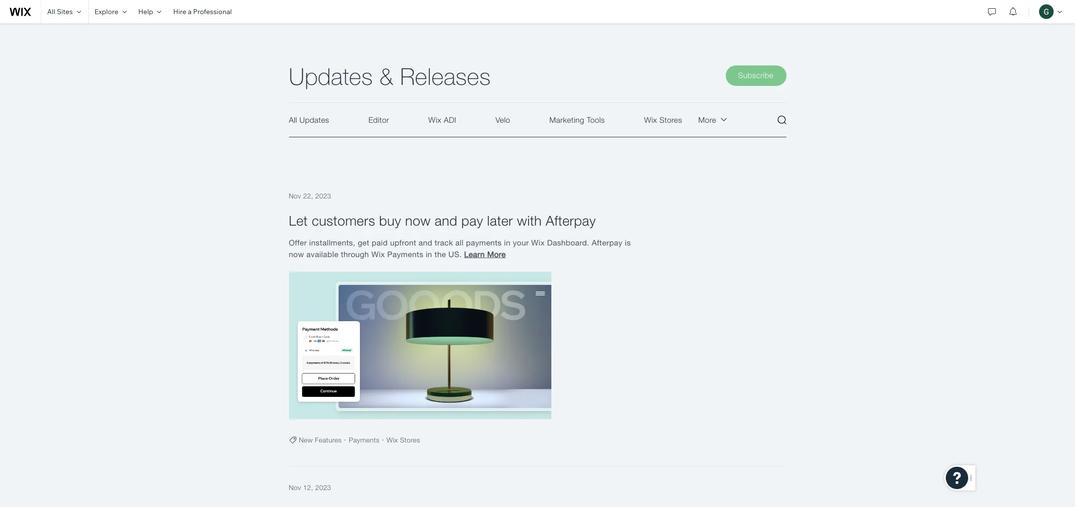 Task type: describe. For each thing, give the bounding box(es) containing it.
all
[[47, 7, 55, 16]]

explore
[[95, 7, 118, 16]]

professional
[[193, 7, 232, 16]]

sites
[[57, 7, 73, 16]]

all sites
[[47, 7, 73, 16]]



Task type: locate. For each thing, give the bounding box(es) containing it.
hire
[[173, 7, 186, 16]]

help
[[138, 7, 153, 16]]

hire a professional link
[[167, 0, 238, 23]]

hire a professional
[[173, 7, 232, 16]]

a
[[188, 7, 192, 16]]

help button
[[132, 0, 167, 23]]



Task type: vqa. For each thing, say whether or not it's contained in the screenshot.
your at the top left of page
no



